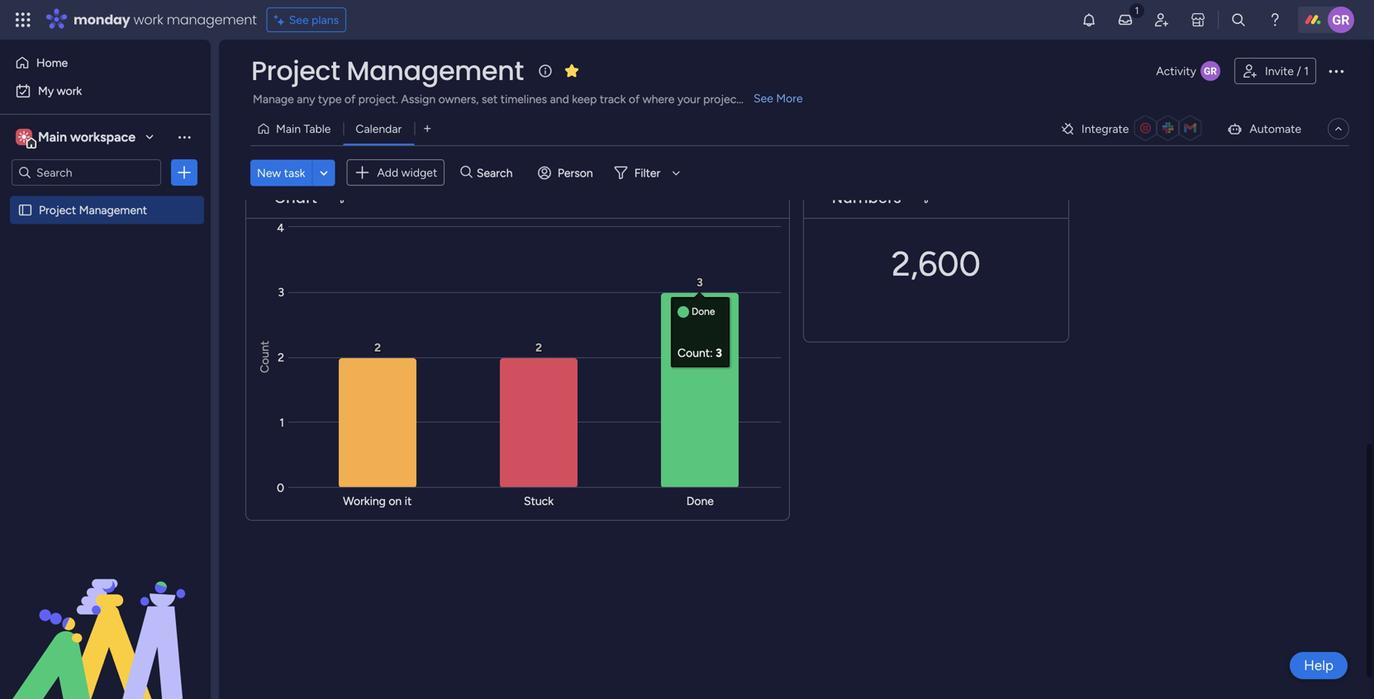 Task type: vqa. For each thing, say whether or not it's contained in the screenshot.
MONDAY WORK MANAGEMENT
yes



Task type: locate. For each thing, give the bounding box(es) containing it.
management
[[346, 52, 524, 89], [79, 203, 147, 217]]

management down search in workspace field
[[79, 203, 147, 217]]

add view image
[[424, 123, 431, 135]]

track
[[600, 92, 626, 106]]

see inside button
[[289, 13, 309, 27]]

Search in workspace field
[[35, 163, 138, 182]]

0 vertical spatial work
[[133, 10, 163, 29]]

select product image
[[15, 12, 31, 28]]

person
[[558, 166, 593, 180]]

0 vertical spatial project
[[251, 52, 340, 89]]

help button
[[1290, 653, 1348, 680]]

work right my
[[57, 84, 82, 98]]

1 vertical spatial see
[[754, 91, 773, 105]]

options image down workspace options icon
[[176, 164, 193, 181]]

0 vertical spatial management
[[346, 52, 524, 89]]

see more
[[754, 91, 803, 105]]

main inside workspace selection 'element'
[[38, 129, 67, 145]]

main for main workspace
[[38, 129, 67, 145]]

0 horizontal spatial work
[[57, 84, 82, 98]]

my
[[38, 84, 54, 98]]

0 vertical spatial see
[[289, 13, 309, 27]]

see left more
[[754, 91, 773, 105]]

project
[[251, 52, 340, 89], [39, 203, 76, 217]]

project up any
[[251, 52, 340, 89]]

filter button
[[608, 160, 686, 186]]

stands.
[[744, 92, 780, 106]]

type
[[318, 92, 342, 106]]

add widget button
[[347, 159, 445, 186]]

and
[[550, 92, 569, 106]]

work for monday
[[133, 10, 163, 29]]

help image
[[1267, 12, 1283, 28]]

project management up project.
[[251, 52, 524, 89]]

Project Management field
[[247, 52, 528, 89]]

work inside option
[[57, 84, 82, 98]]

workspace options image
[[176, 129, 193, 145]]

widget
[[401, 166, 437, 180]]

0 horizontal spatial options image
[[176, 164, 193, 181]]

main right workspace icon
[[38, 129, 67, 145]]

0 vertical spatial project management
[[251, 52, 524, 89]]

0 horizontal spatial main
[[38, 129, 67, 145]]

0 horizontal spatial see
[[289, 13, 309, 27]]

0 horizontal spatial management
[[79, 203, 147, 217]]

1 vertical spatial project management
[[39, 203, 147, 217]]

keep
[[572, 92, 597, 106]]

my work
[[38, 84, 82, 98]]

1 image
[[1129, 1, 1144, 19]]

automate
[[1250, 122, 1301, 136]]

project management
[[251, 52, 524, 89], [39, 203, 147, 217]]

activity
[[1156, 64, 1196, 78]]

work
[[133, 10, 163, 29], [57, 84, 82, 98]]

see
[[289, 13, 309, 27], [754, 91, 773, 105]]

project management down search in workspace field
[[39, 203, 147, 217]]

of right track
[[629, 92, 640, 106]]

invite members image
[[1153, 12, 1170, 28]]

invite / 1 button
[[1234, 58, 1316, 84]]

management
[[167, 10, 257, 29]]

public board image
[[17, 202, 33, 218]]

project management inside list box
[[39, 203, 147, 217]]

work right monday
[[133, 10, 163, 29]]

workspace image
[[18, 128, 30, 146]]

see more link
[[752, 90, 804, 107]]

options image
[[1326, 61, 1346, 81], [176, 164, 193, 181]]

main
[[276, 122, 301, 136], [38, 129, 67, 145]]

0 horizontal spatial of
[[344, 92, 355, 106]]

project right public board image
[[39, 203, 76, 217]]

1 of from the left
[[344, 92, 355, 106]]

Search field
[[473, 161, 522, 184]]

1 horizontal spatial work
[[133, 10, 163, 29]]

lottie animation element
[[0, 533, 211, 700]]

None field
[[270, 188, 321, 209], [828, 188, 905, 209], [270, 188, 321, 209], [828, 188, 905, 209]]

add
[[377, 166, 398, 180]]

1 vertical spatial management
[[79, 203, 147, 217]]

task
[[284, 166, 305, 180]]

1 horizontal spatial project
[[251, 52, 340, 89]]

main left table
[[276, 122, 301, 136]]

automate button
[[1220, 116, 1308, 142]]

2,600
[[892, 244, 981, 284]]

1 vertical spatial work
[[57, 84, 82, 98]]

v2 search image
[[460, 164, 473, 182]]

options image right 1
[[1326, 61, 1346, 81]]

option
[[0, 195, 211, 199]]

1 horizontal spatial main
[[276, 122, 301, 136]]

0 horizontal spatial project management
[[39, 203, 147, 217]]

set
[[482, 92, 498, 106]]

main table button
[[250, 116, 343, 142]]

manage
[[253, 92, 294, 106]]

assign
[[401, 92, 436, 106]]

arrow down image
[[666, 163, 686, 183]]

of right type
[[344, 92, 355, 106]]

home
[[36, 56, 68, 70]]

see for see plans
[[289, 13, 309, 27]]

help
[[1304, 658, 1334, 675]]

1 vertical spatial project
[[39, 203, 76, 217]]

0 vertical spatial options image
[[1326, 61, 1346, 81]]

management up assign
[[346, 52, 524, 89]]

activity button
[[1150, 58, 1228, 84]]

of
[[344, 92, 355, 106], [629, 92, 640, 106]]

more
[[776, 91, 803, 105]]

see left plans
[[289, 13, 309, 27]]

1 horizontal spatial see
[[754, 91, 773, 105]]

0 horizontal spatial project
[[39, 203, 76, 217]]

2 of from the left
[[629, 92, 640, 106]]

1 horizontal spatial of
[[629, 92, 640, 106]]



Task type: describe. For each thing, give the bounding box(es) containing it.
search everything image
[[1230, 12, 1247, 28]]

see for see more
[[754, 91, 773, 105]]

angle down image
[[320, 167, 328, 179]]

person button
[[531, 160, 603, 186]]

any
[[297, 92, 315, 106]]

calendar
[[356, 122, 402, 136]]

1
[[1304, 64, 1309, 78]]

monday marketplace image
[[1190, 12, 1206, 28]]

notifications image
[[1081, 12, 1097, 28]]

integrate
[[1081, 122, 1129, 136]]

monday
[[74, 10, 130, 29]]

/
[[1297, 64, 1301, 78]]

home option
[[10, 50, 201, 76]]

your
[[677, 92, 700, 106]]

workspace image
[[16, 128, 32, 146]]

project
[[703, 92, 741, 106]]

owners,
[[438, 92, 479, 106]]

main workspace
[[38, 129, 136, 145]]

new task
[[257, 166, 305, 180]]

new task button
[[250, 160, 312, 186]]

see plans button
[[267, 7, 346, 32]]

main table
[[276, 122, 331, 136]]

my work option
[[10, 78, 201, 104]]

plans
[[312, 13, 339, 27]]

home link
[[10, 50, 201, 76]]

monday work management
[[74, 10, 257, 29]]

workspace selection element
[[16, 127, 138, 149]]

manage any type of project. assign owners, set timelines and keep track of where your project stands.
[[253, 92, 780, 106]]

1 horizontal spatial options image
[[1326, 61, 1346, 81]]

lottie animation image
[[0, 533, 211, 700]]

timelines
[[501, 92, 547, 106]]

invite / 1
[[1265, 64, 1309, 78]]

main workspace button
[[12, 123, 161, 151]]

remove from favorites image
[[563, 62, 580, 79]]

add widget
[[377, 166, 437, 180]]

calendar button
[[343, 116, 414, 142]]

where
[[642, 92, 675, 106]]

management inside list box
[[79, 203, 147, 217]]

my work link
[[10, 78, 201, 104]]

workspace
[[70, 129, 136, 145]]

work for my
[[57, 84, 82, 98]]

invite
[[1265, 64, 1294, 78]]

1 vertical spatial options image
[[176, 164, 193, 181]]

filter
[[634, 166, 660, 180]]

update feed image
[[1117, 12, 1134, 28]]

project inside list box
[[39, 203, 76, 217]]

project management list box
[[0, 193, 211, 447]]

main for main table
[[276, 122, 301, 136]]

show board description image
[[535, 63, 555, 79]]

1 horizontal spatial project management
[[251, 52, 524, 89]]

see plans
[[289, 13, 339, 27]]

project.
[[358, 92, 398, 106]]

1 horizontal spatial management
[[346, 52, 524, 89]]

integrate button
[[1053, 112, 1213, 146]]

greg robinson image
[[1328, 7, 1354, 33]]

new
[[257, 166, 281, 180]]

collapse board header image
[[1332, 122, 1345, 136]]

table
[[304, 122, 331, 136]]



